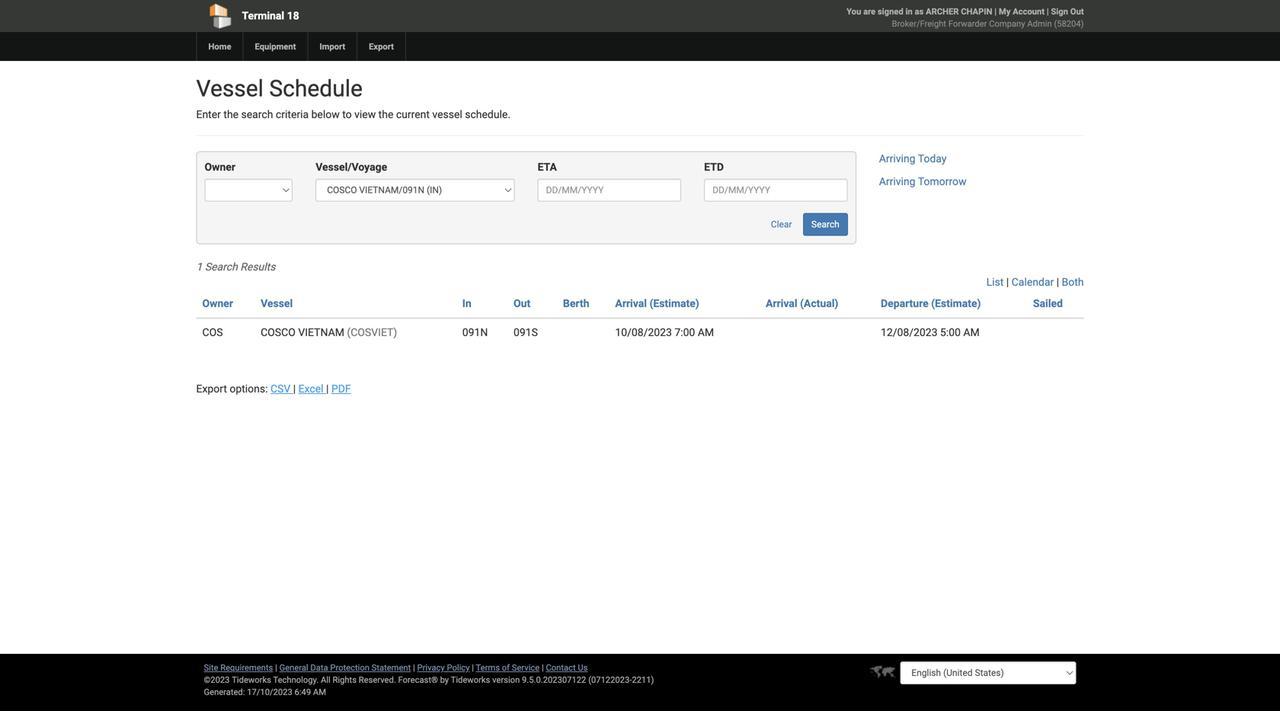 Task type: locate. For each thing, give the bounding box(es) containing it.
1 arrival from the left
[[615, 297, 647, 310]]

arriving up arriving tomorrow
[[879, 152, 916, 165]]

the right view
[[379, 108, 394, 121]]

arrival left (actual)
[[766, 297, 798, 310]]

privacy policy link
[[417, 663, 470, 673]]

vessel up cosco
[[261, 297, 293, 310]]

terms
[[476, 663, 500, 673]]

arrival down the 1 search results list | calendar | both
[[615, 297, 647, 310]]

am
[[698, 326, 714, 339], [964, 326, 980, 339], [313, 687, 326, 697]]

equipment
[[255, 42, 296, 51]]

2 arriving from the top
[[879, 175, 916, 188]]

1 vertical spatial owner
[[202, 297, 233, 310]]

arrival for arrival (estimate)
[[615, 297, 647, 310]]

current
[[396, 108, 430, 121]]

0 horizontal spatial (estimate)
[[650, 297, 700, 310]]

home
[[208, 42, 231, 51]]

statement
[[372, 663, 411, 673]]

0 horizontal spatial export
[[196, 383, 227, 395]]

am right 5:00 on the right top of page
[[964, 326, 980, 339]]

the
[[224, 108, 239, 121], [379, 108, 394, 121]]

| up tideworks
[[472, 663, 474, 673]]

0 horizontal spatial out
[[514, 297, 531, 310]]

2 horizontal spatial am
[[964, 326, 980, 339]]

1 vertical spatial export
[[196, 383, 227, 395]]

site
[[204, 663, 218, 673]]

1 arriving from the top
[[879, 152, 916, 165]]

service
[[512, 663, 540, 673]]

site requirements link
[[204, 663, 273, 673]]

arriving today
[[879, 152, 947, 165]]

search
[[812, 219, 840, 230], [205, 261, 238, 273]]

am down all
[[313, 687, 326, 697]]

contact
[[546, 663, 576, 673]]

1 horizontal spatial out
[[1071, 6, 1084, 16]]

owner up cos at the top of page
[[202, 297, 233, 310]]

am for 12/08/2023 5:00 am
[[964, 326, 980, 339]]

1 horizontal spatial search
[[812, 219, 840, 230]]

arrival
[[615, 297, 647, 310], [766, 297, 798, 310]]

arriving
[[879, 152, 916, 165], [879, 175, 916, 188]]

my
[[999, 6, 1011, 16]]

export down the terminal 18 link
[[369, 42, 394, 51]]

results
[[240, 261, 276, 273]]

0 horizontal spatial the
[[224, 108, 239, 121]]

schedule.
[[465, 108, 511, 121]]

in
[[906, 6, 913, 16]]

criteria
[[276, 108, 309, 121]]

091n
[[463, 326, 488, 339]]

search
[[241, 108, 273, 121]]

1 horizontal spatial export
[[369, 42, 394, 51]]

general data protection statement link
[[279, 663, 411, 673]]

0 horizontal spatial am
[[313, 687, 326, 697]]

out up (58204)
[[1071, 6, 1084, 16]]

as
[[915, 6, 924, 16]]

out up 091s
[[514, 297, 531, 310]]

export left options:
[[196, 383, 227, 395]]

are
[[864, 6, 876, 16]]

berth link
[[563, 297, 590, 310]]

0 vertical spatial arriving
[[879, 152, 916, 165]]

sailed
[[1034, 297, 1063, 310]]

arriving down arriving today
[[879, 175, 916, 188]]

| left both
[[1057, 276, 1060, 288]]

csv
[[271, 383, 291, 395]]

vessel
[[433, 108, 463, 121]]

the right enter
[[224, 108, 239, 121]]

etd
[[704, 161, 724, 173]]

2 arrival from the left
[[766, 297, 798, 310]]

tomorrow
[[918, 175, 967, 188]]

in link
[[463, 297, 472, 310]]

forwarder
[[949, 19, 987, 29]]

of
[[502, 663, 510, 673]]

1 horizontal spatial am
[[698, 326, 714, 339]]

vessel
[[196, 75, 264, 102], [261, 297, 293, 310]]

signed
[[878, 6, 904, 16]]

|
[[995, 6, 997, 16], [1047, 6, 1049, 16], [1007, 276, 1009, 288], [1057, 276, 1060, 288], [293, 383, 296, 395], [326, 383, 329, 395], [275, 663, 277, 673], [413, 663, 415, 673], [472, 663, 474, 673], [542, 663, 544, 673]]

1 vertical spatial search
[[205, 261, 238, 273]]

sign out link
[[1052, 6, 1084, 16]]

terminal
[[242, 10, 284, 22]]

cosco vietnam (cosviet)
[[261, 326, 397, 339]]

search right 1
[[205, 261, 238, 273]]

am inside the site requirements | general data protection statement | privacy policy | terms of service | contact us ©2023 tideworks technology. all rights reserved. forecast® by tideworks version 9.5.0.202307122 (07122023-2211) generated: 17/10/2023 6:49 am
[[313, 687, 326, 697]]

vessel up enter
[[196, 75, 264, 102]]

1 horizontal spatial arrival
[[766, 297, 798, 310]]

list link
[[987, 276, 1004, 288]]

arrival for arrival (actual)
[[766, 297, 798, 310]]

(estimate) for arrival (estimate)
[[650, 297, 700, 310]]

options:
[[230, 383, 268, 395]]

| up forecast®
[[413, 663, 415, 673]]

in
[[463, 297, 472, 310]]

vessel for vessel
[[261, 297, 293, 310]]

1 vertical spatial arriving
[[879, 175, 916, 188]]

out link
[[514, 297, 531, 310]]

owner
[[205, 161, 236, 173], [202, 297, 233, 310]]

search inside button
[[812, 219, 840, 230]]

vessel inside vessel schedule enter the search criteria below to view the current vessel schedule.
[[196, 75, 264, 102]]

0 vertical spatial export
[[369, 42, 394, 51]]

| left general
[[275, 663, 277, 673]]

requirements
[[220, 663, 273, 673]]

1 horizontal spatial the
[[379, 108, 394, 121]]

0 vertical spatial out
[[1071, 6, 1084, 16]]

schedule
[[269, 75, 363, 102]]

owner down enter
[[205, 161, 236, 173]]

am right 7:00
[[698, 326, 714, 339]]

(estimate) up 5:00 on the right top of page
[[932, 297, 981, 310]]

vessel/voyage
[[316, 161, 387, 173]]

0 horizontal spatial arrival
[[615, 297, 647, 310]]

ETA text field
[[538, 179, 682, 202]]

5:00
[[941, 326, 961, 339]]

2 (estimate) from the left
[[932, 297, 981, 310]]

0 vertical spatial vessel
[[196, 75, 264, 102]]

10/08/2023
[[615, 326, 672, 339]]

arriving tomorrow link
[[879, 175, 967, 188]]

sailed link
[[1034, 297, 1063, 310]]

export for export
[[369, 42, 394, 51]]

departure (estimate)
[[881, 297, 981, 310]]

list
[[987, 276, 1004, 288]]

search right clear
[[812, 219, 840, 230]]

(estimate) for departure (estimate)
[[932, 297, 981, 310]]

vessel for vessel schedule enter the search criteria below to view the current vessel schedule.
[[196, 75, 264, 102]]

(estimate)
[[650, 297, 700, 310], [932, 297, 981, 310]]

policy
[[447, 663, 470, 673]]

all
[[321, 675, 331, 685]]

out
[[1071, 6, 1084, 16], [514, 297, 531, 310]]

pdf link
[[332, 383, 351, 395]]

1 (estimate) from the left
[[650, 297, 700, 310]]

arrival (estimate)
[[615, 297, 700, 310]]

1 vertical spatial vessel
[[261, 297, 293, 310]]

archer
[[926, 6, 959, 16]]

clear button
[[763, 213, 801, 236]]

chapin
[[961, 6, 993, 16]]

(estimate) up 10/08/2023 7:00 am
[[650, 297, 700, 310]]

0 vertical spatial search
[[812, 219, 840, 230]]

9.5.0.202307122
[[522, 675, 586, 685]]

0 horizontal spatial search
[[205, 261, 238, 273]]

1 horizontal spatial (estimate)
[[932, 297, 981, 310]]

tideworks
[[451, 675, 490, 685]]

1 vertical spatial out
[[514, 297, 531, 310]]

6:49
[[295, 687, 311, 697]]

export for export options: csv | excel | pdf
[[196, 383, 227, 395]]

site requirements | general data protection statement | privacy policy | terms of service | contact us ©2023 tideworks technology. all rights reserved. forecast® by tideworks version 9.5.0.202307122 (07122023-2211) generated: 17/10/2023 6:49 am
[[204, 663, 654, 697]]

arriving for arriving tomorrow
[[879, 175, 916, 188]]



Task type: vqa. For each thing, say whether or not it's contained in the screenshot.
6:54
no



Task type: describe. For each thing, give the bounding box(es) containing it.
search inside the 1 search results list | calendar | both
[[205, 261, 238, 273]]

| up 9.5.0.202307122
[[542, 663, 544, 673]]

admin
[[1028, 19, 1052, 29]]

0 vertical spatial owner
[[205, 161, 236, 173]]

eta
[[538, 161, 557, 173]]

contact us link
[[546, 663, 588, 673]]

departure (estimate) link
[[881, 297, 981, 310]]

equipment link
[[243, 32, 307, 61]]

2211)
[[632, 675, 654, 685]]

by
[[440, 675, 449, 685]]

view
[[355, 108, 376, 121]]

search button
[[803, 213, 848, 236]]

arriving for arriving today
[[879, 152, 916, 165]]

18
[[287, 10, 299, 22]]

(07122023-
[[589, 675, 632, 685]]

home link
[[196, 32, 243, 61]]

today
[[918, 152, 947, 165]]

clear
[[771, 219, 792, 230]]

forecast®
[[398, 675, 438, 685]]

2 the from the left
[[379, 108, 394, 121]]

17/10/2023
[[247, 687, 293, 697]]

below
[[311, 108, 340, 121]]

pdf
[[332, 383, 351, 395]]

you
[[847, 6, 862, 16]]

to
[[342, 108, 352, 121]]

berth
[[563, 297, 590, 310]]

excel
[[299, 383, 324, 395]]

terminal 18
[[242, 10, 299, 22]]

calendar link
[[1012, 276, 1054, 288]]

arrival (actual)
[[766, 297, 839, 310]]

7:00
[[675, 326, 695, 339]]

| right list link
[[1007, 276, 1009, 288]]

import link
[[307, 32, 357, 61]]

arriving tomorrow
[[879, 175, 967, 188]]

both link
[[1062, 276, 1084, 288]]

csv link
[[271, 383, 293, 395]]

am for 10/08/2023 7:00 am
[[698, 326, 714, 339]]

091s
[[514, 326, 538, 339]]

both
[[1062, 276, 1084, 288]]

data
[[311, 663, 328, 673]]

| left pdf link
[[326, 383, 329, 395]]

cosco
[[261, 326, 296, 339]]

(actual)
[[800, 297, 839, 310]]

arrival (estimate) link
[[615, 297, 700, 310]]

1
[[196, 261, 202, 273]]

generated:
[[204, 687, 245, 697]]

vessel link
[[261, 297, 293, 310]]

1 the from the left
[[224, 108, 239, 121]]

ETD text field
[[704, 179, 848, 202]]

excel link
[[299, 383, 326, 395]]

©2023 tideworks
[[204, 675, 271, 685]]

| left sign
[[1047, 6, 1049, 16]]

general
[[279, 663, 308, 673]]

arriving today link
[[879, 152, 947, 165]]

rights
[[333, 675, 357, 685]]

version
[[493, 675, 520, 685]]

departure
[[881, 297, 929, 310]]

protection
[[330, 663, 370, 673]]

1 search results list | calendar | both
[[196, 261, 1084, 288]]

you are signed in as archer chapin | my account | sign out broker/freight forwarder company admin (58204)
[[847, 6, 1084, 29]]

vietnam
[[298, 326, 345, 339]]

us
[[578, 663, 588, 673]]

| right csv
[[293, 383, 296, 395]]

sign
[[1052, 6, 1069, 16]]

export options: csv | excel | pdf
[[196, 383, 351, 395]]

terminal 18 link
[[196, 0, 553, 32]]

reserved.
[[359, 675, 396, 685]]

(cosviet)
[[347, 326, 397, 339]]

10/08/2023 7:00 am
[[615, 326, 714, 339]]

privacy
[[417, 663, 445, 673]]

account
[[1013, 6, 1045, 16]]

vessel schedule enter the search criteria below to view the current vessel schedule.
[[196, 75, 511, 121]]

broker/freight
[[892, 19, 947, 29]]

out inside you are signed in as archer chapin | my account | sign out broker/freight forwarder company admin (58204)
[[1071, 6, 1084, 16]]

technology.
[[273, 675, 319, 685]]

| left my at right top
[[995, 6, 997, 16]]

terms of service link
[[476, 663, 540, 673]]

export link
[[357, 32, 405, 61]]

calendar
[[1012, 276, 1054, 288]]

enter
[[196, 108, 221, 121]]



